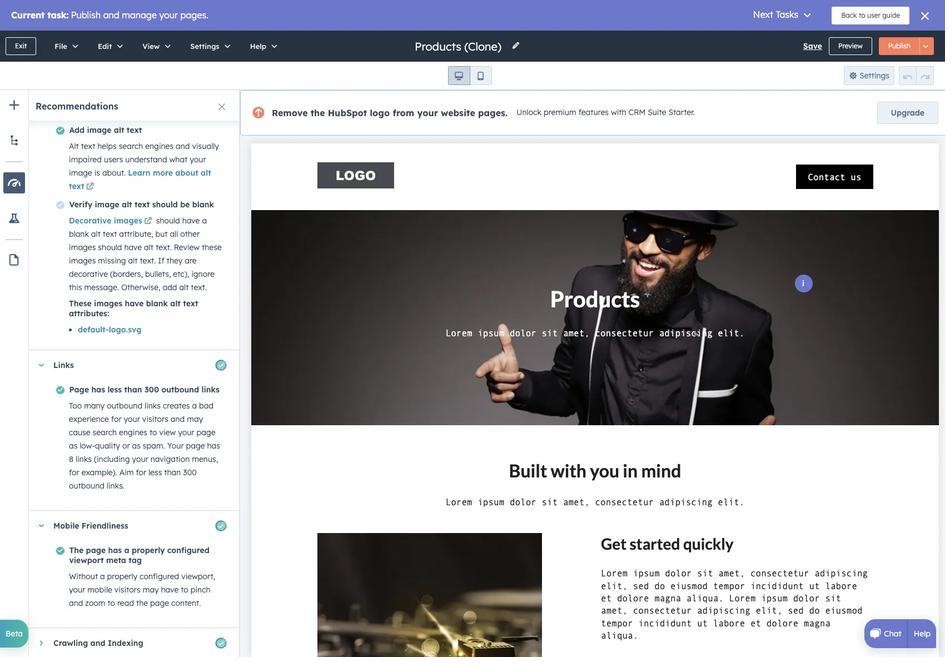 Task type: vqa. For each thing, say whether or not it's contained in the screenshot.
the bottommost properly
yes



Task type: locate. For each thing, give the bounding box(es) containing it.
with
[[611, 107, 627, 117]]

0 vertical spatial search
[[119, 141, 143, 151]]

creates
[[163, 401, 190, 411]]

and inside alt text helps search engines and visually impaired users understand what your image is about.
[[176, 141, 190, 151]]

may inside too many outbound links creates a bad experience for your visitors and may cause search engines to view your page as low-quality or as spam. your page has 8 links (including your navigation menus, for example). aim for less than 300 outbound links.
[[187, 414, 203, 424]]

attributes:
[[69, 309, 109, 319]]

and inside crawling and indexing dropdown button
[[90, 639, 105, 649]]

2 vertical spatial should
[[98, 243, 122, 253]]

as right or
[[132, 441, 141, 451]]

1 vertical spatial link opens in a new window image
[[144, 217, 152, 226]]

link opens in a new window image up verify
[[86, 183, 94, 191]]

1 vertical spatial search
[[93, 428, 117, 438]]

0 horizontal spatial to
[[108, 598, 115, 608]]

image inside alt text helps search engines and visually impaired users understand what your image is about.
[[69, 168, 92, 178]]

a inside the page has a properly configured viewport meta tag
[[124, 546, 129, 556]]

alt right about
[[201, 168, 211, 178]]

1 horizontal spatial settings
[[860, 71, 890, 81]]

0 vertical spatial engines
[[145, 141, 174, 151]]

0 horizontal spatial has
[[91, 385, 105, 395]]

image down the impaired
[[69, 168, 92, 178]]

missing
[[98, 256, 126, 266]]

image for add
[[87, 125, 112, 135]]

visitors up "read"
[[114, 585, 141, 595]]

view
[[143, 42, 160, 51]]

0 vertical spatial the
[[311, 107, 325, 118]]

alt down attribute,
[[144, 243, 154, 253]]

less down "links" dropdown button
[[108, 385, 122, 395]]

these
[[69, 299, 92, 309]]

caret image inside mobile friendliness dropdown button
[[38, 525, 44, 528]]

a down mobile friendliness dropdown button
[[124, 546, 129, 556]]

the right remove
[[311, 107, 325, 118]]

and right crawling
[[90, 639, 105, 649]]

help inside button
[[250, 42, 266, 51]]

text
[[127, 125, 142, 135], [81, 141, 95, 151], [69, 181, 84, 191], [135, 200, 150, 210], [103, 229, 117, 239], [183, 299, 198, 309]]

should up all at the top left of page
[[156, 216, 180, 226]]

0 horizontal spatial group
[[448, 66, 492, 85]]

2 vertical spatial has
[[108, 546, 122, 556]]

1 vertical spatial than
[[164, 468, 181, 478]]

1 vertical spatial has
[[207, 441, 220, 451]]

1 horizontal spatial help
[[914, 629, 931, 639]]

text up the impaired
[[81, 141, 95, 151]]

1 horizontal spatial outbound
[[107, 401, 142, 411]]

have inside without a properly configured viewport, your mobile visitors may have to pinch and zoom to read the page content.
[[161, 585, 179, 595]]

0 horizontal spatial visitors
[[114, 585, 141, 595]]

2 horizontal spatial to
[[181, 585, 188, 595]]

2 vertical spatial to
[[108, 598, 115, 608]]

ignore
[[191, 269, 215, 279]]

low-
[[80, 441, 95, 451]]

for right aim
[[136, 468, 146, 478]]

1 vertical spatial link opens in a new window image
[[144, 217, 152, 226]]

text down the decorative images link
[[103, 229, 117, 239]]

2 vertical spatial image
[[95, 200, 119, 210]]

0 horizontal spatial may
[[143, 585, 159, 595]]

your
[[417, 107, 438, 118], [190, 155, 206, 165], [124, 414, 140, 424], [178, 428, 194, 438], [132, 454, 148, 464], [69, 585, 85, 595]]

1 vertical spatial blank
[[69, 229, 89, 239]]

should left be
[[152, 200, 178, 210]]

2 horizontal spatial outbound
[[162, 385, 199, 395]]

review
[[174, 243, 200, 253]]

attribute,
[[119, 229, 153, 239]]

visitors up view on the bottom of page
[[142, 414, 168, 424]]

page
[[197, 428, 216, 438], [186, 441, 205, 451], [86, 546, 106, 556], [150, 598, 169, 608]]

300 down menus,
[[183, 468, 197, 478]]

users
[[104, 155, 123, 165]]

your down without
[[69, 585, 85, 595]]

decorative images
[[69, 216, 142, 226]]

as up 8
[[69, 441, 78, 451]]

help
[[250, 42, 266, 51], [914, 629, 931, 639]]

outbound up creates
[[162, 385, 199, 395]]

0 horizontal spatial less
[[108, 385, 122, 395]]

have inside these images have blank alt text attributes:
[[125, 299, 144, 309]]

search up understand
[[119, 141, 143, 151]]

link opens in a new window image
[[86, 183, 94, 191], [144, 217, 152, 226]]

add
[[163, 283, 177, 293]]

1 vertical spatial to
[[181, 585, 188, 595]]

page inside without a properly configured viewport, your mobile visitors may have to pinch and zoom to read the page content.
[[150, 598, 169, 608]]

text down learn more about alt text link
[[135, 200, 150, 210]]

less inside too many outbound links creates a bad experience for your visitors and may cause search engines to view your page as low-quality or as spam. your page has 8 links (including your navigation menus, for example). aim for less than 300 outbound links.
[[149, 468, 162, 478]]

outbound down example).
[[69, 481, 105, 491]]

1 horizontal spatial group
[[899, 66, 934, 85]]

properly down meta
[[107, 572, 137, 582]]

and down creates
[[171, 414, 185, 424]]

blank inside should have a blank alt text attribute, but all other images should have alt text. review these images missing alt text. if they are decorative (borders, bullets, etc), ignore this message. otherwise, add alt text.
[[69, 229, 89, 239]]

pinch
[[191, 585, 211, 595]]

upgrade
[[891, 108, 925, 118]]

1 vertical spatial less
[[149, 468, 162, 478]]

1 horizontal spatial settings button
[[844, 66, 895, 85]]

0 vertical spatial properly
[[132, 546, 165, 556]]

2 as from the left
[[132, 441, 141, 451]]

1 horizontal spatial has
[[108, 546, 122, 556]]

may down bad
[[187, 414, 203, 424]]

to up spam.
[[150, 428, 157, 438]]

text up verify
[[69, 181, 84, 191]]

links down page has less than 300 outbound links
[[145, 401, 161, 411]]

1 horizontal spatial than
[[164, 468, 181, 478]]

1 vertical spatial 300
[[183, 468, 197, 478]]

default-
[[78, 325, 109, 335]]

0 vertical spatial has
[[91, 385, 105, 395]]

page inside the page has a properly configured viewport meta tag
[[86, 546, 106, 556]]

than down "links" dropdown button
[[124, 385, 142, 395]]

text. left the if
[[140, 256, 156, 266]]

1 vertical spatial the
[[136, 598, 148, 608]]

as
[[69, 441, 78, 451], [132, 441, 141, 451]]

caret image for mobile friendliness
[[38, 525, 44, 528]]

0 vertical spatial may
[[187, 414, 203, 424]]

1 vertical spatial settings
[[860, 71, 890, 81]]

1 vertical spatial visitors
[[114, 585, 141, 595]]

than
[[124, 385, 142, 395], [164, 468, 181, 478]]

links up bad
[[202, 385, 220, 395]]

0 horizontal spatial the
[[136, 598, 148, 608]]

file button
[[43, 31, 86, 62]]

less
[[108, 385, 122, 395], [149, 468, 162, 478]]

properly down mobile friendliness dropdown button
[[132, 546, 165, 556]]

mobile
[[53, 521, 79, 531]]

caret image left mobile
[[38, 525, 44, 528]]

text.
[[156, 243, 172, 253], [140, 256, 156, 266], [191, 283, 207, 293]]

have up content. on the left of page
[[161, 585, 179, 595]]

300
[[145, 385, 159, 395], [183, 468, 197, 478]]

0 horizontal spatial link opens in a new window image
[[86, 183, 94, 191]]

unlock premium features with crm suite starter.
[[517, 107, 695, 117]]

group
[[448, 66, 492, 85], [899, 66, 934, 85]]

should
[[152, 200, 178, 210], [156, 216, 180, 226], [98, 243, 122, 253]]

1 horizontal spatial link opens in a new window image
[[144, 217, 152, 226]]

2 horizontal spatial has
[[207, 441, 220, 451]]

to up content. on the left of page
[[181, 585, 188, 595]]

0 vertical spatial link opens in a new window image
[[86, 183, 94, 191]]

0 vertical spatial outbound
[[162, 385, 199, 395]]

1 horizontal spatial links
[[145, 401, 161, 411]]

default-logo.svg button
[[78, 325, 142, 335]]

a inside too many outbound links creates a bad experience for your visitors and may cause search engines to view your page as low-quality or as spam. your page has 8 links (including your navigation menus, for example). aim for less than 300 outbound links.
[[192, 401, 197, 411]]

save
[[804, 41, 823, 51]]

and inside too many outbound links creates a bad experience for your visitors and may cause search engines to view your page as low-quality or as spam. your page has 8 links (including your navigation menus, for example). aim for less than 300 outbound links.
[[171, 414, 185, 424]]

1 horizontal spatial the
[[311, 107, 325, 118]]

0 vertical spatial configured
[[167, 546, 210, 556]]

2 vertical spatial outbound
[[69, 481, 105, 491]]

has up menus,
[[207, 441, 220, 451]]

0 vertical spatial settings
[[190, 42, 220, 51]]

the right "read"
[[136, 598, 148, 608]]

caret image for links
[[38, 364, 44, 367]]

0 vertical spatial caret image
[[38, 364, 44, 367]]

file
[[55, 42, 67, 51]]

the
[[311, 107, 325, 118], [136, 598, 148, 608]]

page right the
[[86, 546, 106, 556]]

1 caret image from the top
[[38, 364, 44, 367]]

image up helps
[[87, 125, 112, 135]]

1 vertical spatial settings button
[[844, 66, 895, 85]]

text. down ignore at the left
[[191, 283, 207, 293]]

alt inside learn more about alt text
[[201, 168, 211, 178]]

1 vertical spatial configured
[[140, 572, 179, 582]]

group down publish group
[[899, 66, 934, 85]]

0 horizontal spatial settings button
[[179, 31, 238, 62]]

1 horizontal spatial visitors
[[142, 414, 168, 424]]

blank down the add
[[146, 299, 168, 309]]

1 horizontal spatial 300
[[183, 468, 197, 478]]

message.
[[84, 283, 119, 293]]

verify image alt text should be blank
[[69, 200, 214, 210]]

300 down "links" dropdown button
[[145, 385, 159, 395]]

1 horizontal spatial blank
[[146, 299, 168, 309]]

for right experience
[[111, 414, 122, 424]]

link opens in a new window image up attribute,
[[144, 217, 152, 226]]

configured up viewport, on the left bottom
[[167, 546, 210, 556]]

0 horizontal spatial settings
[[190, 42, 220, 51]]

2 horizontal spatial for
[[136, 468, 146, 478]]

a up these at the top of the page
[[202, 216, 207, 226]]

engines inside alt text helps search engines and visually impaired users understand what your image is about.
[[145, 141, 174, 151]]

to left "read"
[[108, 598, 115, 608]]

0 horizontal spatial search
[[93, 428, 117, 438]]

0 vertical spatial text.
[[156, 243, 172, 253]]

2 horizontal spatial blank
[[192, 200, 214, 210]]

than down navigation
[[164, 468, 181, 478]]

1 horizontal spatial link opens in a new window image
[[144, 217, 152, 226]]

view button
[[131, 31, 179, 62]]

0 vertical spatial link opens in a new window image
[[86, 183, 94, 191]]

0 horizontal spatial than
[[124, 385, 142, 395]]

0 horizontal spatial outbound
[[69, 481, 105, 491]]

view
[[159, 428, 176, 438]]

blank inside these images have blank alt text attributes:
[[146, 299, 168, 309]]

suite
[[648, 107, 667, 117]]

for
[[111, 414, 122, 424], [69, 468, 79, 478], [136, 468, 146, 478]]

preview button
[[829, 37, 873, 55]]

page has less than 300 outbound links
[[69, 385, 220, 395]]

0 vertical spatial to
[[150, 428, 157, 438]]

tag
[[129, 556, 142, 566]]

these images have blank alt text attributes:
[[69, 299, 198, 319]]

0 vertical spatial 300
[[145, 385, 159, 395]]

alt
[[69, 141, 79, 151]]

has inside too many outbound links creates a bad experience for your visitors and may cause search engines to view your page as low-quality or as spam. your page has 8 links (including your navigation menus, for example). aim for less than 300 outbound links.
[[207, 441, 220, 451]]

has up many
[[91, 385, 105, 395]]

engines inside too many outbound links creates a bad experience for your visitors and may cause search engines to view your page as low-quality or as spam. your page has 8 links (including your navigation menus, for example). aim for less than 300 outbound links.
[[119, 428, 147, 438]]

image up decorative images
[[95, 200, 119, 210]]

your inside alt text helps search engines and visually impaired users understand what your image is about.
[[190, 155, 206, 165]]

2 caret image from the top
[[38, 525, 44, 528]]

may
[[187, 414, 203, 424], [143, 585, 159, 595]]

and up 'what'
[[176, 141, 190, 151]]

0 vertical spatial links
[[202, 385, 220, 395]]

add
[[69, 125, 85, 135]]

1 horizontal spatial to
[[150, 428, 157, 438]]

1 vertical spatial should
[[156, 216, 180, 226]]

and left zoom
[[69, 598, 83, 608]]

1 vertical spatial engines
[[119, 428, 147, 438]]

1 horizontal spatial search
[[119, 141, 143, 151]]

search
[[119, 141, 143, 151], [93, 428, 117, 438]]

1 vertical spatial outbound
[[107, 401, 142, 411]]

link opens in a new window image
[[86, 183, 94, 191], [144, 217, 152, 226]]

page down bad
[[197, 428, 216, 438]]

0 horizontal spatial 300
[[145, 385, 159, 395]]

1 vertical spatial properly
[[107, 572, 137, 582]]

0 vertical spatial help
[[250, 42, 266, 51]]

search up quality
[[93, 428, 117, 438]]

blank right be
[[192, 200, 214, 210]]

0 horizontal spatial as
[[69, 441, 78, 451]]

link opens in a new window image up verify
[[86, 183, 94, 191]]

configured down tag
[[140, 572, 179, 582]]

a left bad
[[192, 401, 197, 411]]

to inside too many outbound links creates a bad experience for your visitors and may cause search engines to view your page as low-quality or as spam. your page has 8 links (including your navigation menus, for example). aim for less than 300 outbound links.
[[150, 428, 157, 438]]

your up or
[[124, 414, 140, 424]]

1 vertical spatial may
[[143, 585, 159, 595]]

images inside these images have blank alt text attributes:
[[94, 299, 122, 309]]

outbound down page has less than 300 outbound links
[[107, 401, 142, 411]]

1 vertical spatial image
[[69, 168, 92, 178]]

1 vertical spatial links
[[145, 401, 161, 411]]

they
[[167, 256, 183, 266]]

decorative images link
[[69, 216, 154, 226]]

caret image
[[40, 640, 43, 647]]

link opens in a new window image inside the decorative images link
[[144, 217, 152, 226]]

caret image
[[38, 364, 44, 367], [38, 525, 44, 528]]

visually
[[192, 141, 219, 151]]

0 horizontal spatial help
[[250, 42, 266, 51]]

navigation
[[151, 454, 190, 464]]

alt up helps
[[114, 125, 124, 135]]

these
[[202, 243, 222, 253]]

1 horizontal spatial as
[[132, 441, 141, 451]]

a up mobile
[[100, 572, 105, 582]]

1 horizontal spatial less
[[149, 468, 162, 478]]

properly inside the page has a properly configured viewport meta tag
[[132, 546, 165, 556]]

caret image inside "links" dropdown button
[[38, 364, 44, 367]]

for down 8
[[69, 468, 79, 478]]

links right 8
[[76, 454, 92, 464]]

0 horizontal spatial link opens in a new window image
[[86, 183, 94, 191]]

alt down etc),
[[179, 283, 189, 293]]

bad
[[199, 401, 214, 411]]

be
[[180, 200, 190, 210]]

0 vertical spatial than
[[124, 385, 142, 395]]

alt up (borders,
[[128, 256, 138, 266]]

0 vertical spatial less
[[108, 385, 122, 395]]

mobile friendliness
[[53, 521, 128, 531]]

0 horizontal spatial for
[[69, 468, 79, 478]]

default-logo.svg
[[78, 325, 142, 335]]

should up missing
[[98, 243, 122, 253]]

may down the page has a properly configured viewport meta tag
[[143, 585, 159, 595]]

(borders,
[[110, 269, 143, 279]]

outbound
[[162, 385, 199, 395], [107, 401, 142, 411], [69, 481, 105, 491]]

settings button
[[179, 31, 238, 62], [844, 66, 895, 85]]

have down "otherwise,"
[[125, 299, 144, 309]]

configured
[[167, 546, 210, 556], [140, 572, 179, 582]]

alt down the add
[[170, 299, 181, 309]]

logo.svg
[[109, 325, 142, 335]]

settings down preview button
[[860, 71, 890, 81]]

0 vertical spatial image
[[87, 125, 112, 135]]

page left content. on the left of page
[[150, 598, 169, 608]]

meta
[[106, 556, 126, 566]]

0 horizontal spatial blank
[[69, 229, 89, 239]]

0 horizontal spatial links
[[76, 454, 92, 464]]

unlock
[[517, 107, 542, 117]]

text. down but
[[156, 243, 172, 253]]

0 vertical spatial visitors
[[142, 414, 168, 424]]

None field
[[414, 39, 505, 54]]

website
[[441, 107, 475, 118]]

caret image left links at the bottom of page
[[38, 364, 44, 367]]

group up website
[[448, 66, 492, 85]]

blank down the decorative
[[69, 229, 89, 239]]

chat
[[885, 629, 902, 639]]

less down navigation
[[149, 468, 162, 478]]

learn more about alt text link
[[69, 168, 211, 191]]

settings right view button
[[190, 42, 220, 51]]

aim
[[119, 468, 134, 478]]

text down etc),
[[183, 299, 198, 309]]

your down visually
[[190, 155, 206, 165]]

2 vertical spatial blank
[[146, 299, 168, 309]]

has
[[91, 385, 105, 395], [207, 441, 220, 451], [108, 546, 122, 556]]

many
[[84, 401, 105, 411]]

1 horizontal spatial for
[[111, 414, 122, 424]]

engines up or
[[119, 428, 147, 438]]

has left tag
[[108, 546, 122, 556]]

text inside should have a blank alt text attribute, but all other images should have alt text. review these images missing alt text. if they are decorative (borders, bullets, etc), ignore this message. otherwise, add alt text.
[[103, 229, 117, 239]]

link opens in a new window image up attribute,
[[144, 217, 152, 226]]

etc),
[[173, 269, 189, 279]]

beta button
[[0, 620, 28, 648]]

engines up understand
[[145, 141, 174, 151]]



Task type: describe. For each thing, give the bounding box(es) containing it.
(including
[[94, 454, 130, 464]]

and inside without a properly configured viewport, your mobile visitors may have to pinch and zoom to read the page content.
[[69, 598, 83, 608]]

link opens in a new window image inside learn more about alt text link
[[86, 183, 94, 191]]

have up other
[[182, 216, 200, 226]]

1 as from the left
[[69, 441, 78, 451]]

too many outbound links creates a bad experience for your visitors and may cause search engines to view your page as low-quality or as spam. your page has 8 links (including your navigation menus, for example). aim for less than 300 outbound links.
[[69, 401, 220, 491]]

help button
[[238, 31, 285, 62]]

image for verify
[[95, 200, 119, 210]]

crawling and indexing button
[[29, 629, 228, 657]]

visitors inside too many outbound links creates a bad experience for your visitors and may cause search engines to view your page as low-quality or as spam. your page has 8 links (including your navigation menus, for example). aim for less than 300 outbound links.
[[142, 414, 168, 424]]

has inside the page has a properly configured viewport meta tag
[[108, 546, 122, 556]]

your right 'from'
[[417, 107, 438, 118]]

300 inside too many outbound links creates a bad experience for your visitors and may cause search engines to view your page as low-quality or as spam. your page has 8 links (including your navigation menus, for example). aim for less than 300 outbound links.
[[183, 468, 197, 478]]

the
[[69, 546, 84, 556]]

mobile friendliness button
[[29, 511, 228, 541]]

0 vertical spatial blank
[[192, 200, 214, 210]]

link opens in a new window image inside learn more about alt text link
[[86, 183, 94, 191]]

2 vertical spatial links
[[76, 454, 92, 464]]

is
[[94, 168, 100, 178]]

friendliness
[[82, 521, 128, 531]]

configured inside without a properly configured viewport, your mobile visitors may have to pinch and zoom to read the page content.
[[140, 572, 179, 582]]

add image alt text
[[69, 125, 142, 135]]

preview
[[839, 42, 863, 50]]

may inside without a properly configured viewport, your mobile visitors may have to pinch and zoom to read the page content.
[[143, 585, 159, 595]]

save button
[[804, 39, 823, 53]]

close image
[[219, 103, 225, 110]]

publish group
[[879, 37, 934, 55]]

recommendations
[[36, 101, 118, 112]]

decorative
[[69, 269, 108, 279]]

page up menus,
[[186, 441, 205, 451]]

text inside these images have blank alt text attributes:
[[183, 299, 198, 309]]

edit button
[[86, 31, 131, 62]]

read
[[117, 598, 134, 608]]

0 vertical spatial settings button
[[179, 31, 238, 62]]

helps
[[97, 141, 117, 151]]

indexing
[[108, 639, 143, 649]]

decorative
[[69, 216, 111, 226]]

search inside too many outbound links creates a bad experience for your visitors and may cause search engines to view your page as low-quality or as spam. your page has 8 links (including your navigation menus, for example). aim for less than 300 outbound links.
[[93, 428, 117, 438]]

0 vertical spatial should
[[152, 200, 178, 210]]

link opens in a new window image inside the decorative images link
[[144, 217, 152, 226]]

your
[[167, 441, 184, 451]]

your up your
[[178, 428, 194, 438]]

logo
[[370, 107, 390, 118]]

search inside alt text helps search engines and visually impaired users understand what your image is about.
[[119, 141, 143, 151]]

pages.
[[478, 107, 508, 118]]

2 group from the left
[[899, 66, 934, 85]]

alt inside these images have blank alt text attributes:
[[170, 299, 181, 309]]

2 horizontal spatial links
[[202, 385, 220, 395]]

mobile
[[88, 585, 112, 595]]

cause
[[69, 428, 90, 438]]

menus,
[[192, 454, 218, 464]]

2 vertical spatial text.
[[191, 283, 207, 293]]

what
[[169, 155, 188, 165]]

blank for images
[[146, 299, 168, 309]]

bullets,
[[145, 269, 171, 279]]

crawling and indexing
[[53, 639, 143, 649]]

crm
[[629, 107, 646, 117]]

alt up the decorative images link
[[122, 200, 132, 210]]

text inside alt text helps search engines and visually impaired users understand what your image is about.
[[81, 141, 95, 151]]

zoom
[[85, 598, 105, 608]]

8
[[69, 454, 73, 464]]

otherwise,
[[121, 283, 160, 293]]

links button
[[29, 350, 228, 380]]

links
[[53, 360, 74, 370]]

remove the hubspot logo from your website pages.
[[272, 107, 508, 118]]

remove
[[272, 107, 308, 118]]

text up alt text helps search engines and visually impaired users understand what your image is about.
[[127, 125, 142, 135]]

viewport
[[69, 556, 104, 566]]

upgrade link
[[877, 102, 939, 124]]

publish
[[889, 42, 911, 50]]

the page has a properly configured viewport meta tag
[[69, 546, 210, 566]]

without a properly configured viewport, your mobile visitors may have to pinch and zoom to read the page content.
[[69, 572, 215, 608]]

impaired
[[69, 155, 102, 165]]

your up aim
[[132, 454, 148, 464]]

example).
[[82, 468, 117, 478]]

links.
[[107, 481, 125, 491]]

understand
[[125, 155, 167, 165]]

verify
[[69, 200, 92, 210]]

if
[[158, 256, 165, 266]]

page
[[69, 385, 89, 395]]

beta
[[6, 629, 23, 639]]

without
[[69, 572, 98, 582]]

or
[[122, 441, 130, 451]]

a inside without a properly configured viewport, your mobile visitors may have to pinch and zoom to read the page content.
[[100, 572, 105, 582]]

other
[[180, 229, 200, 239]]

the inside without a properly configured viewport, your mobile visitors may have to pinch and zoom to read the page content.
[[136, 598, 148, 608]]

but
[[155, 229, 168, 239]]

than inside too many outbound links creates a bad experience for your visitors and may cause search engines to view your page as low-quality or as spam. your page has 8 links (including your navigation menus, for example). aim for less than 300 outbound links.
[[164, 468, 181, 478]]

crawling
[[53, 639, 88, 649]]

1 vertical spatial help
[[914, 629, 931, 639]]

configured inside the page has a properly configured viewport meta tag
[[167, 546, 210, 556]]

features
[[579, 107, 609, 117]]

visitors inside without a properly configured viewport, your mobile visitors may have to pinch and zoom to read the page content.
[[114, 585, 141, 595]]

edit
[[98, 42, 112, 51]]

exit
[[15, 42, 27, 50]]

alt down the decorative
[[91, 229, 101, 239]]

1 vertical spatial text.
[[140, 256, 156, 266]]

your inside without a properly configured viewport, your mobile visitors may have to pinch and zoom to read the page content.
[[69, 585, 85, 595]]

1 group from the left
[[448, 66, 492, 85]]

more
[[153, 168, 173, 178]]

this
[[69, 283, 82, 293]]

properly inside without a properly configured viewport, your mobile visitors may have to pinch and zoom to read the page content.
[[107, 572, 137, 582]]

alt text helps search engines and visually impaired users understand what your image is about.
[[69, 141, 219, 178]]

learn more about alt text
[[69, 168, 211, 191]]

starter.
[[669, 107, 695, 117]]

exit link
[[6, 37, 36, 55]]

spam.
[[143, 441, 165, 451]]

text inside learn more about alt text
[[69, 181, 84, 191]]

have down attribute,
[[124, 243, 142, 253]]

publish button
[[879, 37, 921, 55]]

too
[[69, 401, 82, 411]]

premium
[[544, 107, 577, 117]]

blank for have
[[69, 229, 89, 239]]

from
[[393, 107, 415, 118]]

should have a blank alt text attribute, but all other images should have alt text. review these images missing alt text. if they are decorative (borders, bullets, etc), ignore this message. otherwise, add alt text.
[[69, 216, 222, 293]]

about
[[175, 168, 198, 178]]

a inside should have a blank alt text attribute, but all other images should have alt text. review these images missing alt text. if they are decorative (borders, bullets, etc), ignore this message. otherwise, add alt text.
[[202, 216, 207, 226]]



